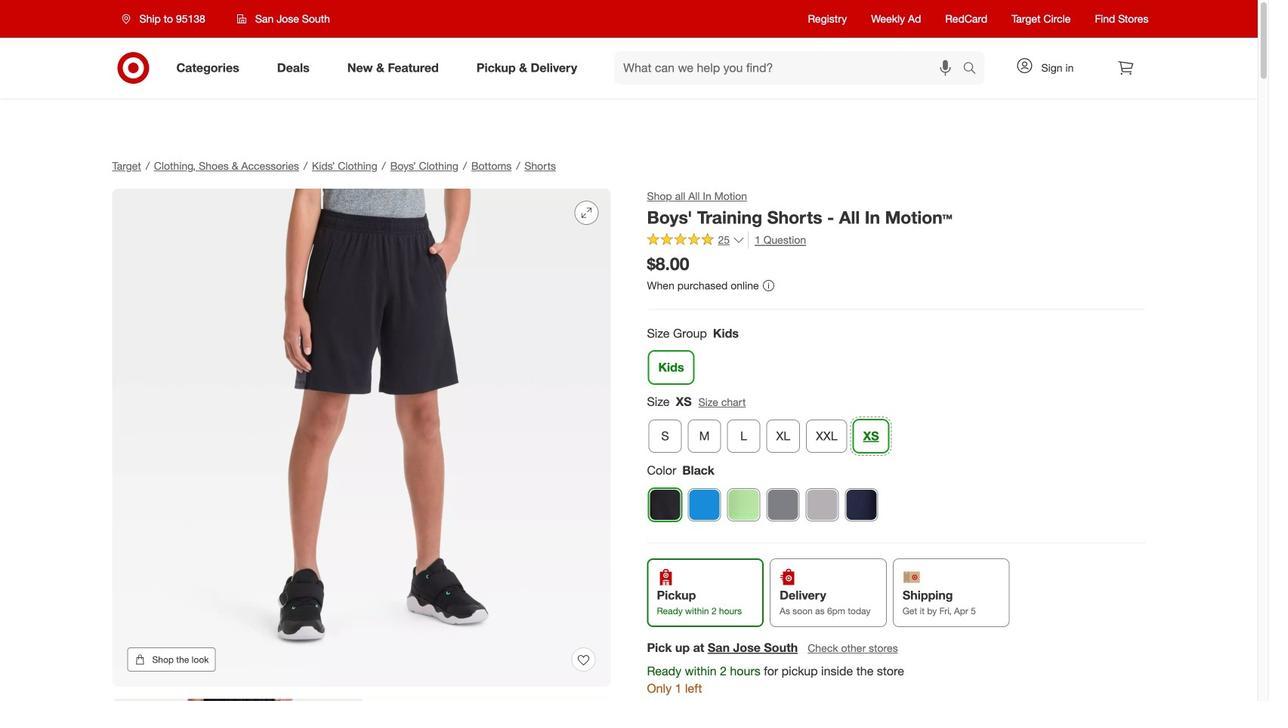 Task type: vqa. For each thing, say whether or not it's contained in the screenshot.
$8.99 Core Reflective Step in Dog Adjustable Harness - XS - Black - Boots & Barkley™'s to
no



Task type: locate. For each thing, give the bounding box(es) containing it.
What can we help you find? suggestions appear below search field
[[614, 51, 967, 85]]

1 vertical spatial group
[[646, 394, 1146, 460]]

2 group from the top
[[646, 394, 1146, 460]]

image gallery element
[[112, 189, 611, 702]]

boys' training shorts - all in motion™, 1 of 5 image
[[112, 189, 611, 688]]

group
[[646, 325, 1146, 391], [646, 394, 1146, 460]]

green image
[[728, 490, 760, 521]]

light gray image
[[807, 490, 838, 521]]

0 vertical spatial group
[[646, 325, 1146, 391]]



Task type: describe. For each thing, give the bounding box(es) containing it.
navy blue image
[[846, 490, 878, 521]]

black image
[[649, 490, 681, 521]]

heather black image
[[767, 490, 799, 521]]

1 group from the top
[[646, 325, 1146, 391]]

blue image
[[689, 490, 720, 521]]



